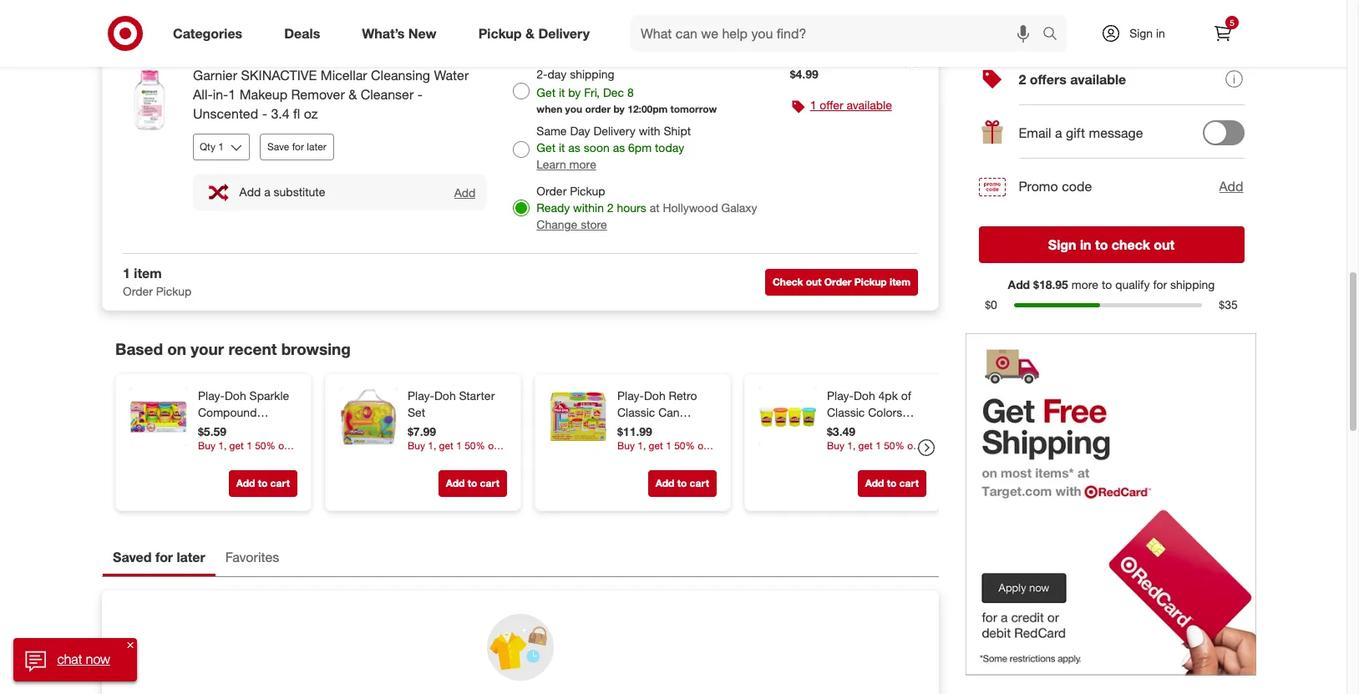 Task type: locate. For each thing, give the bounding box(es) containing it.
get inside 2-day shipping get it by fri, dec 8 when you order by 12:00pm tomorrow
[[537, 86, 556, 100]]

more right $18.95
[[1072, 278, 1099, 292]]

doh for starter
[[435, 389, 456, 403]]

doh inside play-doh sparkle compound collection
[[225, 389, 246, 403]]

1 horizontal spatial collection
[[618, 422, 670, 436]]

add to cart button down play-doh 4pk of classic colors modeling compound link
[[858, 471, 927, 497]]

garnier skinactive micellar cleansing water all-in-1 makeup remover & cleanser - unscented - 3.4 fl oz
[[193, 67, 469, 122]]

galaxy
[[267, 16, 303, 30], [722, 201, 758, 215]]

it up learn more button
[[559, 141, 565, 155]]

in for sign in to check out
[[1081, 237, 1092, 254]]

0 vertical spatial galaxy
[[267, 16, 303, 30]]

add to cart
[[236, 477, 290, 490], [446, 477, 500, 490], [656, 477, 709, 490], [865, 477, 919, 490]]

0 horizontal spatial a
[[264, 185, 270, 199]]

item inside button
[[890, 275, 911, 288]]

$4.99
[[790, 67, 819, 81]]

hollywood up garnier on the left of the page
[[209, 16, 264, 30]]

1 classic from the left
[[618, 405, 655, 420]]

to down 12pk
[[677, 477, 687, 490]]

collection inside play-doh retro classic can collection - 12pk
[[618, 422, 670, 436]]

1 add to cart from the left
[[236, 477, 290, 490]]

offer
[[820, 98, 844, 112]]

0 vertical spatial delivery
[[538, 25, 590, 41]]

0 horizontal spatial 2
[[607, 201, 614, 215]]

1 horizontal spatial available
[[1071, 71, 1127, 88]]

1 horizontal spatial out
[[1155, 237, 1176, 254]]

at inside order pickup ready within 2 hours at hollywood galaxy change store
[[650, 201, 660, 215]]

order pickup ready within 2 hours at hollywood galaxy change store
[[537, 184, 758, 232]]

2 $ from the left
[[1220, 298, 1226, 312]]

to left qualify
[[1103, 278, 1113, 292]]

2 get from the top
[[537, 141, 556, 155]]

1 play- from the left
[[198, 389, 225, 403]]

0 horizontal spatial available
[[847, 98, 892, 112]]

it
[[559, 86, 565, 100], [559, 141, 565, 155]]

in-
[[213, 86, 228, 103]]

order
[[537, 184, 567, 198], [825, 275, 852, 288], [123, 284, 153, 298]]

play- up the $11.99
[[618, 389, 644, 403]]

delivery up the soon
[[594, 124, 636, 138]]

substitute
[[274, 185, 325, 199]]

add to cart button for play-doh sparkle compound collection
[[229, 471, 297, 497]]

available inside button
[[1071, 71, 1127, 88]]

later for saved for later
[[177, 549, 205, 566]]

sign inside button
[[1049, 237, 1077, 254]]

1 doh from the left
[[225, 389, 246, 403]]

5
[[1230, 18, 1235, 28]]

1 horizontal spatial delivery
[[594, 124, 636, 138]]

in left $24.56
[[1156, 26, 1166, 40]]

3 add to cart button from the left
[[648, 471, 717, 497]]

None radio
[[513, 83, 530, 100], [513, 141, 530, 158], [513, 83, 530, 100], [513, 141, 530, 158]]

cart for play-doh sparkle compound collection
[[270, 477, 290, 490]]

0 horizontal spatial $
[[986, 298, 992, 312]]

add to cart button for play-doh retro classic can collection - 12pk
[[648, 471, 717, 497]]

0 vertical spatial shipping
[[570, 67, 615, 81]]

saved for later link
[[103, 542, 215, 577]]

collection
[[198, 422, 251, 436], [618, 422, 670, 436]]

sign
[[1130, 26, 1153, 40], [1049, 237, 1077, 254]]

- down cleansing
[[418, 86, 423, 103]]

1 vertical spatial out
[[806, 275, 822, 288]]

a for substitute
[[264, 185, 270, 199]]

play-doh 4pk of classic colors modeling compound image
[[759, 388, 817, 446], [759, 388, 817, 446]]

add to cart down play-doh starter set link
[[446, 477, 500, 490]]

0 horizontal spatial galaxy
[[267, 16, 303, 30]]

0 horizontal spatial more
[[570, 157, 596, 172]]

message
[[1090, 124, 1144, 141]]

sign for sign in
[[1130, 26, 1153, 40]]

2 add to cart from the left
[[446, 477, 500, 490]]

to down play-doh sparkle compound collection link
[[258, 477, 268, 490]]

to down play-doh starter set link
[[468, 477, 477, 490]]

classic inside play-doh retro classic can collection - 12pk
[[618, 405, 655, 420]]

0 vertical spatial sign
[[1130, 26, 1153, 40]]

classic inside play-doh 4pk of classic colors modeling compound
[[827, 405, 865, 420]]

compound down the modeling
[[827, 439, 886, 453]]

1 $ from the left
[[986, 298, 992, 312]]

compound inside play-doh sparkle compound collection
[[198, 405, 257, 420]]

2 play- from the left
[[408, 389, 435, 403]]

delivery for day
[[594, 124, 636, 138]]

1 horizontal spatial compound
[[827, 439, 886, 453]]

pickup inside button
[[855, 275, 887, 288]]

soon
[[584, 141, 610, 155]]

1 vertical spatial it
[[559, 141, 565, 155]]

1 left categories
[[160, 16, 166, 30]]

6pm
[[628, 141, 652, 155]]

it down day
[[559, 86, 565, 100]]

unscented
[[193, 105, 258, 122]]

0 vertical spatial 2
[[1019, 71, 1027, 88]]

at right hours
[[650, 201, 660, 215]]

1 offer available button
[[810, 97, 892, 114]]

later down oz
[[307, 140, 327, 153]]

2 inside button
[[1019, 71, 1027, 88]]

sign for sign in to check out
[[1049, 237, 1077, 254]]

2 as from the left
[[613, 141, 625, 155]]

&
[[526, 25, 535, 41], [349, 86, 357, 103]]

by up you
[[569, 86, 581, 100]]

item for 1 item order pickup
[[134, 265, 162, 282]]

0 horizontal spatial out
[[806, 275, 822, 288]]

1 vertical spatial compound
[[827, 439, 886, 453]]

1 vertical spatial more
[[1072, 278, 1099, 292]]

sign up $18.95
[[1049, 237, 1077, 254]]

1 vertical spatial by
[[614, 103, 625, 115]]

2 cart from the left
[[480, 477, 500, 490]]

1 horizontal spatial -
[[418, 86, 423, 103]]

collection inside play-doh sparkle compound collection
[[198, 422, 251, 436]]

within
[[573, 201, 604, 215]]

learn more button
[[537, 157, 596, 173]]

more down the soon
[[570, 157, 596, 172]]

garnier
[[193, 67, 237, 84]]

add to cart down play-doh sparkle compound collection link
[[236, 477, 290, 490]]

2 classic from the left
[[827, 405, 865, 420]]

doh inside "play-doh starter set"
[[435, 389, 456, 403]]

1 vertical spatial galaxy
[[722, 201, 758, 215]]

2 inside order pickup ready within 2 hours at hollywood galaxy change store
[[607, 201, 614, 215]]

add to cart button
[[229, 471, 297, 497], [438, 471, 507, 497], [648, 471, 717, 497], [858, 471, 927, 497]]

play- inside play-doh retro classic can collection - 12pk
[[618, 389, 644, 403]]

for right save
[[292, 140, 304, 153]]

compound inside play-doh 4pk of classic colors modeling compound
[[827, 439, 886, 453]]

1 horizontal spatial later
[[307, 140, 327, 153]]

1 vertical spatial delivery
[[594, 124, 636, 138]]

1 vertical spatial 2
[[607, 201, 614, 215]]

add to cart down 12pk
[[656, 477, 709, 490]]

2 doh from the left
[[435, 389, 456, 403]]

out inside sign in to check out button
[[1155, 237, 1176, 254]]

for inside button
[[292, 140, 304, 153]]

0 vertical spatial compound
[[198, 405, 257, 420]]

2 vertical spatial -
[[673, 422, 678, 436]]

1 horizontal spatial sign
[[1130, 26, 1153, 40]]

1 vertical spatial in
[[1081, 237, 1092, 254]]

order right check
[[825, 275, 852, 288]]

get inside same day delivery with shipt get it as soon as 6pm today learn more
[[537, 141, 556, 155]]

2 vertical spatial for
[[155, 549, 173, 566]]

4 cart from the left
[[900, 477, 919, 490]]

0 vertical spatial for
[[292, 140, 304, 153]]

save for later button
[[260, 134, 334, 160]]

to for play-doh starter set
[[468, 477, 477, 490]]

play-
[[198, 389, 225, 403], [408, 389, 435, 403], [618, 389, 644, 403], [827, 389, 854, 403]]

1 vertical spatial get
[[537, 141, 556, 155]]

as left 6pm
[[613, 141, 625, 155]]

check
[[1113, 237, 1151, 254]]

collection down can in the left bottom of the page
[[618, 422, 670, 436]]

1 horizontal spatial order
[[537, 184, 567, 198]]

doh for retro
[[644, 389, 666, 403]]

1 horizontal spatial galaxy
[[722, 201, 758, 215]]

shipping up fri,
[[570, 67, 615, 81]]

garnier skinactive micellar cleansing water all-in-1 makeup remover & cleanser - unscented - 3.4 fl oz link
[[193, 66, 487, 124]]

a for gift
[[1056, 124, 1063, 141]]

0 horizontal spatial classic
[[618, 405, 655, 420]]

2 add to cart button from the left
[[438, 471, 507, 497]]

3 doh from the left
[[644, 389, 666, 403]]

fl
[[293, 105, 300, 122]]

0 vertical spatial available
[[1071, 71, 1127, 88]]

delivery for &
[[538, 25, 590, 41]]

1 vertical spatial available
[[847, 98, 892, 112]]

0 horizontal spatial delivery
[[538, 25, 590, 41]]

1 horizontal spatial in
[[1156, 26, 1166, 40]]

1 horizontal spatial as
[[613, 141, 625, 155]]

0 vertical spatial -
[[418, 86, 423, 103]]

more inside same day delivery with shipt get it as soon as 6pm today learn more
[[570, 157, 596, 172]]

for right saved
[[155, 549, 173, 566]]

1 horizontal spatial hollywood
[[663, 201, 718, 215]]

add to cart button down play-doh sparkle compound collection link
[[229, 471, 297, 497]]

0 vertical spatial it
[[559, 86, 565, 100]]

add to cart button down play-doh starter set link
[[438, 471, 507, 497]]

0 horizontal spatial &
[[349, 86, 357, 103]]

play-doh 4pk of classic colors modeling compound link
[[827, 388, 923, 453]]

0 vertical spatial at
[[195, 16, 205, 30]]

to for play-doh 4pk of classic colors modeling compound
[[887, 477, 897, 490]]

doh for 4pk
[[854, 389, 875, 403]]

in inside button
[[1081, 237, 1092, 254]]

favorites link
[[215, 542, 289, 577]]

- down can in the left bottom of the page
[[673, 422, 678, 436]]

1 horizontal spatial for
[[292, 140, 304, 153]]

classic up the modeling
[[827, 405, 865, 420]]

1 for 1 item at hollywood galaxy
[[160, 16, 166, 30]]

0 vertical spatial in
[[1156, 26, 1166, 40]]

remover
[[291, 86, 345, 103]]

to down play-doh 4pk of classic colors modeling compound link
[[887, 477, 897, 490]]

8
[[628, 86, 634, 100]]

$24.56
[[1198, 19, 1245, 38]]

a inside "group"
[[264, 185, 270, 199]]

1 offer available
[[810, 98, 892, 112]]

garnier skinactive micellar cleansing water all-in-1 makeup remover &#38; cleanser - unscented - 3.4 fl oz image
[[116, 66, 183, 133]]

1 item order pickup
[[123, 265, 192, 298]]

1 horizontal spatial a
[[1056, 124, 1063, 141]]

play-doh retro classic can collection - 12pk image
[[549, 388, 608, 446], [549, 388, 608, 446]]

2 collection from the left
[[618, 422, 670, 436]]

a left the gift
[[1056, 124, 1063, 141]]

cart for play-doh starter set
[[480, 477, 500, 490]]

out
[[1155, 237, 1176, 254], [806, 275, 822, 288]]

doh left 4pk
[[854, 389, 875, 403]]

later for save for later
[[307, 140, 327, 153]]

available inside button
[[847, 98, 892, 112]]

to inside button
[[1096, 237, 1109, 254]]

recent
[[229, 339, 277, 359]]

1 horizontal spatial &
[[526, 25, 535, 41]]

by
[[569, 86, 581, 100], [614, 103, 625, 115]]

1 horizontal spatial item
[[169, 16, 192, 30]]

order for out
[[825, 275, 852, 288]]

1 inside 1 item order pickup
[[123, 265, 130, 282]]

shipping inside 2-day shipping get it by fri, dec 8 when you order by 12:00pm tomorrow
[[570, 67, 615, 81]]

3 play- from the left
[[618, 389, 644, 403]]

cart item ready to fulfill group
[[103, 46, 938, 253]]

all-
[[193, 86, 213, 103]]

0 horizontal spatial -
[[262, 105, 267, 122]]

chat now dialog
[[13, 638, 137, 682]]

sign up the 2 offers available button
[[1130, 26, 1153, 40]]

4 doh from the left
[[854, 389, 875, 403]]

- left 3.4
[[262, 105, 267, 122]]

0 vertical spatial later
[[307, 140, 327, 153]]

-
[[418, 86, 423, 103], [262, 105, 267, 122], [673, 422, 678, 436]]

shipping up end of progress bar: $35 element
[[1171, 278, 1216, 292]]

0 horizontal spatial shipping
[[570, 67, 615, 81]]

play-doh starter set image
[[339, 388, 398, 446], [339, 388, 398, 446]]

can
[[659, 405, 680, 420]]

to for play-doh retro classic can collection - 12pk
[[677, 477, 687, 490]]

delivery up day
[[538, 25, 590, 41]]

play- up the modeling
[[827, 389, 854, 403]]

in
[[1156, 26, 1166, 40], [1081, 237, 1092, 254]]

1 vertical spatial later
[[177, 549, 205, 566]]

doh for sparkle
[[225, 389, 246, 403]]

classic up the $11.99
[[618, 405, 655, 420]]

email
[[1019, 124, 1052, 141]]

item inside 1 item order pickup
[[134, 265, 162, 282]]

0 horizontal spatial compound
[[198, 405, 257, 420]]

new
[[409, 25, 437, 41]]

0 vertical spatial &
[[526, 25, 535, 41]]

as down day
[[569, 141, 581, 155]]

0 horizontal spatial sign
[[1049, 237, 1077, 254]]

1 horizontal spatial add button
[[1219, 176, 1245, 197]]

cleanser
[[361, 86, 414, 103]]

12:00pm
[[628, 103, 668, 115]]

day
[[548, 67, 567, 81]]

what's new link
[[348, 15, 458, 52]]

play-doh retro classic can collection - 12pk link
[[618, 388, 714, 436]]

2
[[1019, 71, 1027, 88], [607, 201, 614, 215]]

$ inside end of progress bar: $35 element
[[1220, 298, 1226, 312]]

play- up set
[[408, 389, 435, 403]]

1 cart from the left
[[270, 477, 290, 490]]

fri,
[[584, 86, 600, 100]]

based
[[115, 339, 163, 359]]

more
[[570, 157, 596, 172], [1072, 278, 1099, 292]]

1 up unscented
[[228, 86, 236, 103]]

1 collection from the left
[[198, 422, 251, 436]]

at up garnier on the left of the page
[[195, 16, 205, 30]]

3 cart from the left
[[690, 477, 709, 490]]

1 vertical spatial hollywood
[[663, 201, 718, 215]]

categories link
[[159, 15, 263, 52]]

1 vertical spatial a
[[264, 185, 270, 199]]

doh left the sparkle on the bottom of page
[[225, 389, 246, 403]]

1 vertical spatial -
[[262, 105, 267, 122]]

1 horizontal spatial $
[[1220, 298, 1226, 312]]

1 vertical spatial for
[[1154, 278, 1168, 292]]

gift
[[1067, 124, 1086, 141]]

2 horizontal spatial order
[[825, 275, 852, 288]]

$ for 35
[[1220, 298, 1226, 312]]

play- for play-doh sparkle compound collection
[[198, 389, 225, 403]]

at
[[195, 16, 205, 30], [650, 201, 660, 215]]

1 horizontal spatial classic
[[827, 405, 865, 420]]

4 add to cart button from the left
[[858, 471, 927, 497]]

12pk
[[681, 422, 707, 436]]

0 horizontal spatial for
[[155, 549, 173, 566]]

- inside play-doh retro classic can collection - 12pk
[[673, 422, 678, 436]]

1 vertical spatial sign
[[1049, 237, 1077, 254]]

$ 0
[[986, 298, 998, 312]]

$
[[986, 298, 992, 312], [1220, 298, 1226, 312]]

0 horizontal spatial by
[[569, 86, 581, 100]]

hollywood right hours
[[663, 201, 718, 215]]

1 horizontal spatial 2
[[1019, 71, 1027, 88]]

0 vertical spatial a
[[1056, 124, 1063, 141]]

order inside 1 item order pickup
[[123, 284, 153, 298]]

play-doh sparkle compound collection link
[[198, 388, 294, 436]]

0 horizontal spatial item
[[134, 265, 162, 282]]

order inside button
[[825, 275, 852, 288]]

order for item
[[123, 284, 153, 298]]

get up when
[[537, 86, 556, 100]]

play- inside "play-doh starter set"
[[408, 389, 435, 403]]

1 vertical spatial &
[[349, 86, 357, 103]]

1 horizontal spatial at
[[650, 201, 660, 215]]

classic
[[618, 405, 655, 420], [827, 405, 865, 420]]

$ inside starting of progress bar: $0 element
[[986, 298, 992, 312]]

saved for later
[[113, 549, 205, 566]]

1 inside 1 offer available button
[[810, 98, 817, 112]]

2 horizontal spatial -
[[673, 422, 678, 436]]

collection down the sparkle on the bottom of page
[[198, 422, 251, 436]]

1 horizontal spatial shipping
[[1171, 278, 1216, 292]]

0 vertical spatial hollywood
[[209, 16, 264, 30]]

1 add to cart button from the left
[[229, 471, 297, 497]]

2 left offers
[[1019, 71, 1027, 88]]

available right offers
[[1071, 71, 1127, 88]]

play- for play-doh 4pk of classic colors modeling compound
[[827, 389, 854, 403]]

doh inside play-doh 4pk of classic colors modeling compound
[[854, 389, 875, 403]]

compound up $5.59
[[198, 405, 257, 420]]

play- inside play-doh 4pk of classic colors modeling compound
[[827, 389, 854, 403]]

1 it from the top
[[559, 86, 565, 100]]

1 up based
[[123, 265, 130, 282]]

order up based
[[123, 284, 153, 298]]

order up ready
[[537, 184, 567, 198]]

✕ button
[[123, 638, 137, 652]]

add to cart down play-doh 4pk of classic colors modeling compound link
[[865, 477, 919, 490]]

2 horizontal spatial item
[[890, 275, 911, 288]]

4 add to cart from the left
[[865, 477, 919, 490]]

hollywood
[[209, 16, 264, 30], [663, 201, 718, 215]]

for
[[292, 140, 304, 153], [1154, 278, 1168, 292], [155, 549, 173, 566]]

0 horizontal spatial later
[[177, 549, 205, 566]]

for right qualify
[[1154, 278, 1168, 292]]

doh inside play-doh retro classic can collection - 12pk
[[644, 389, 666, 403]]

later right saved
[[177, 549, 205, 566]]

qualify
[[1116, 278, 1151, 292]]

delivery inside same day delivery with shipt get it as soon as 6pm today learn more
[[594, 124, 636, 138]]

4 play- from the left
[[827, 389, 854, 403]]

doh up can in the left bottom of the page
[[644, 389, 666, 403]]

now
[[86, 651, 110, 668]]

deals link
[[270, 15, 341, 52]]

order inside order pickup ready within 2 hours at hollywood galaxy change store
[[537, 184, 567, 198]]

0 horizontal spatial collection
[[198, 422, 251, 436]]

available for 2 offers available
[[1071, 71, 1127, 88]]

2 it from the top
[[559, 141, 565, 155]]

0 horizontal spatial as
[[569, 141, 581, 155]]

galaxy inside order pickup ready within 2 hours at hollywood galaxy change store
[[722, 201, 758, 215]]

later inside button
[[307, 140, 327, 153]]

sign in to check out button
[[979, 227, 1245, 264]]

starting of progress bar: $0 element
[[981, 297, 1003, 314]]

0 vertical spatial more
[[570, 157, 596, 172]]

0 horizontal spatial in
[[1081, 237, 1092, 254]]

available
[[1071, 71, 1127, 88], [847, 98, 892, 112]]

0 horizontal spatial order
[[123, 284, 153, 298]]

✕
[[127, 640, 133, 650]]

get
[[537, 86, 556, 100], [537, 141, 556, 155]]

0 vertical spatial out
[[1155, 237, 1176, 254]]

order
[[585, 103, 611, 115]]

play-doh sparkle compound collection image
[[130, 388, 188, 446], [130, 388, 188, 446]]

in left check
[[1081, 237, 1092, 254]]

2 left hours
[[607, 201, 614, 215]]

to left check
[[1096, 237, 1109, 254]]

1 get from the top
[[537, 86, 556, 100]]

0 vertical spatial get
[[537, 86, 556, 100]]

doh left starter
[[435, 389, 456, 403]]

add to cart button down 12pk
[[648, 471, 717, 497]]

play- up $5.59
[[198, 389, 225, 403]]

1 left offer
[[810, 98, 817, 112]]

modeling
[[827, 422, 876, 436]]

3 add to cart from the left
[[656, 477, 709, 490]]

get up learn
[[537, 141, 556, 155]]

available right offer
[[847, 98, 892, 112]]

1 vertical spatial at
[[650, 201, 660, 215]]

play- inside play-doh sparkle compound collection
[[198, 389, 225, 403]]

1 horizontal spatial more
[[1072, 278, 1099, 292]]

by down dec
[[614, 103, 625, 115]]

a left 'substitute'
[[264, 185, 270, 199]]



Task type: describe. For each thing, give the bounding box(es) containing it.
to for play-doh sparkle compound collection
[[258, 477, 268, 490]]

total
[[1019, 19, 1056, 38]]

out inside check out order pickup item button
[[806, 275, 822, 288]]

5 link
[[1205, 15, 1242, 52]]

today
[[655, 141, 685, 155]]

cleansing
[[371, 67, 430, 84]]

pickup inside order pickup ready within 2 hours at hollywood galaxy change store
[[570, 184, 605, 198]]

chat now
[[57, 651, 110, 668]]

end of progress bar: $35 element
[[1215, 297, 1244, 314]]

chat
[[57, 651, 82, 668]]

search
[[1035, 26, 1076, 43]]

with
[[639, 124, 661, 138]]

store
[[581, 217, 607, 232]]

0
[[992, 298, 998, 312]]

in for sign in
[[1156, 26, 1166, 40]]

for for save for later
[[292, 140, 304, 153]]

offers
[[1031, 71, 1067, 88]]

check
[[773, 275, 803, 288]]

what's new
[[362, 25, 437, 41]]

get free shipping on hundreds of thousands of items* with target redcard. apply now for a credit or debit redcard. *some restrictions apply. image
[[966, 334, 1257, 676]]

promo code
[[1019, 178, 1093, 195]]

cart for play-doh retro classic can collection - 12pk
[[690, 477, 709, 490]]

check out order pickup item
[[773, 275, 911, 288]]

colors
[[868, 405, 903, 420]]

water
[[434, 67, 469, 84]]

add to cart button for play-doh starter set
[[438, 471, 507, 497]]

same
[[537, 124, 567, 138]]

starter
[[459, 389, 495, 403]]

pickup inside 1 item order pickup
[[156, 284, 192, 298]]

1 inside garnier skinactive micellar cleansing water all-in-1 makeup remover & cleanser - unscented - 3.4 fl oz
[[228, 86, 236, 103]]

search button
[[1035, 15, 1076, 55]]

it inside 2-day shipping get it by fri, dec 8 when you order by 12:00pm tomorrow
[[559, 86, 565, 100]]

add to cart button for play-doh 4pk of classic colors modeling compound
[[858, 471, 927, 497]]

$ for 0
[[986, 298, 992, 312]]

cart for play-doh 4pk of classic colors modeling compound
[[900, 477, 919, 490]]

$7.99
[[408, 425, 436, 439]]

& inside garnier skinactive micellar cleansing water all-in-1 makeup remover & cleanser - unscented - 3.4 fl oz
[[349, 86, 357, 103]]

Store pickup radio
[[513, 200, 530, 217]]

2 offers available
[[1019, 71, 1127, 88]]

ready
[[537, 201, 570, 215]]

play- for play-doh retro classic can collection - 12pk
[[618, 389, 644, 403]]

categories
[[173, 25, 243, 41]]

0 horizontal spatial hollywood
[[209, 16, 264, 30]]

2-
[[537, 67, 548, 81]]

2 offers available button
[[979, 53, 1245, 107]]

35
[[1226, 298, 1239, 312]]

4pk
[[879, 389, 898, 403]]

promo
[[1019, 178, 1059, 195]]

1 as from the left
[[569, 141, 581, 155]]

learn
[[537, 157, 566, 172]]

for for saved for later
[[155, 549, 173, 566]]

check out order pickup item button
[[765, 269, 918, 296]]

add to cart for play-doh 4pk of classic colors modeling compound
[[865, 477, 919, 490]]

play-doh starter set link
[[408, 388, 504, 421]]

saved
[[113, 549, 152, 566]]

dec
[[603, 86, 624, 100]]

1 item at hollywood galaxy
[[160, 16, 303, 30]]

sparkle
[[249, 389, 289, 403]]

play- for play-doh starter set
[[408, 389, 435, 403]]

What can we help you find? suggestions appear below search field
[[631, 15, 1047, 52]]

same day delivery with shipt get it as soon as 6pm today learn more
[[537, 124, 691, 172]]

add $18.95 more to qualify for shipping
[[1009, 278, 1216, 292]]

0 horizontal spatial add button
[[453, 184, 477, 200]]

add a substitute
[[239, 185, 325, 199]]

1 for 1 item order pickup
[[123, 265, 130, 282]]

code
[[1063, 178, 1093, 195]]

2-day shipping get it by fri, dec 8 when you order by 12:00pm tomorrow
[[537, 67, 717, 115]]

you
[[565, 103, 583, 115]]

item for 1 item at hollywood galaxy
[[169, 16, 192, 30]]

day
[[570, 124, 590, 138]]

change store button
[[537, 217, 607, 233]]

your
[[191, 339, 224, 359]]

0 horizontal spatial at
[[195, 16, 205, 30]]

save
[[267, 140, 289, 153]]

browsing
[[281, 339, 351, 359]]

2 horizontal spatial for
[[1154, 278, 1168, 292]]

add to cart for play-doh starter set
[[446, 477, 500, 490]]

hours
[[617, 201, 647, 215]]

skinactive
[[241, 67, 317, 84]]

set
[[408, 405, 425, 420]]

0 vertical spatial by
[[569, 86, 581, 100]]

available for 1 offer available
[[847, 98, 892, 112]]

play-doh starter set
[[408, 389, 495, 420]]

makeup
[[240, 86, 288, 103]]

1 for 1 offer available
[[810, 98, 817, 112]]

on
[[167, 339, 186, 359]]

$3.49
[[827, 425, 856, 439]]

3.4
[[271, 105, 290, 122]]

pickup & delivery link
[[464, 15, 611, 52]]

it inside same day delivery with shipt get it as soon as 6pm today learn more
[[559, 141, 565, 155]]

add to cart for play-doh retro classic can collection - 12pk
[[656, 477, 709, 490]]

micellar
[[321, 67, 367, 84]]

shipt
[[664, 124, 691, 138]]

add to cart for play-doh sparkle compound collection
[[236, 477, 290, 490]]

sign in link
[[1087, 15, 1192, 52]]

1 vertical spatial shipping
[[1171, 278, 1216, 292]]

play-doh retro classic can collection - 12pk
[[618, 389, 707, 436]]

play-doh 4pk of classic colors modeling compound
[[827, 389, 912, 453]]

1 horizontal spatial by
[[614, 103, 625, 115]]

$11.99
[[618, 425, 653, 439]]

play-doh sparkle compound collection
[[198, 389, 289, 436]]

chat now button
[[13, 638, 137, 682]]

hollywood inside order pickup ready within 2 hours at hollywood galaxy change store
[[663, 201, 718, 215]]

oz
[[304, 105, 318, 122]]



Task type: vqa. For each thing, say whether or not it's contained in the screenshot.


